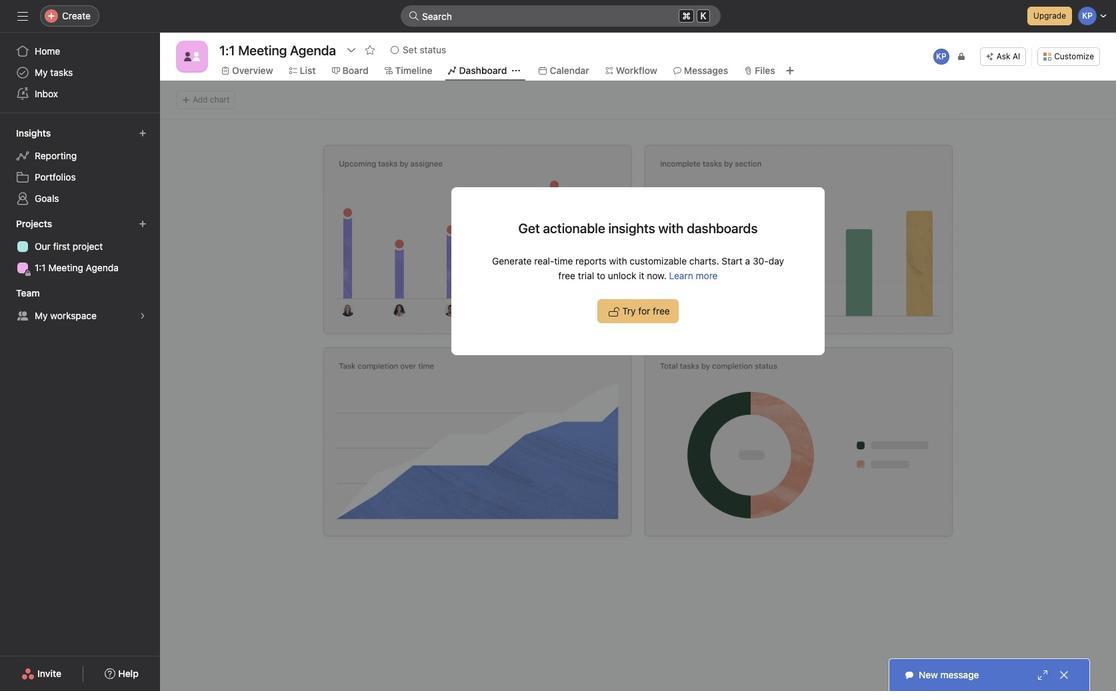 Task type: describe. For each thing, give the bounding box(es) containing it.
ask
[[997, 51, 1011, 61]]

ask ai button
[[980, 47, 1026, 66]]

team
[[16, 287, 40, 299]]

status
[[420, 44, 446, 55]]

timeline link
[[385, 63, 432, 78]]

free inside generate real-time reports with customizable charts. start a 30-day free trial to unlock it now.
[[558, 270, 575, 281]]

hide sidebar image
[[17, 11, 28, 21]]

files link
[[744, 63, 775, 78]]

a
[[745, 255, 750, 267]]

calendar link
[[539, 63, 589, 78]]

upgrade
[[1034, 11, 1066, 21]]

get actionable insights with dashboards
[[518, 221, 758, 236]]

show options image
[[346, 45, 357, 55]]

projects element
[[0, 212, 160, 281]]

generate real-time reports with customizable charts. start a 30-day free trial to unlock it now.
[[492, 255, 784, 281]]

try for free
[[622, 305, 670, 317]]

overview
[[232, 65, 273, 76]]

first
[[53, 241, 70, 252]]

actionable
[[543, 221, 605, 236]]

Search tasks, projects, and more text field
[[401, 5, 721, 27]]

tasks
[[50, 67, 73, 78]]

my workspace
[[35, 310, 97, 321]]

set status
[[403, 44, 446, 55]]

reporting link
[[8, 145, 152, 167]]

learn
[[669, 270, 693, 281]]

real-
[[534, 255, 554, 267]]

customize button
[[1038, 47, 1100, 66]]

expand new message image
[[1038, 670, 1048, 681]]

my tasks link
[[8, 62, 152, 83]]

reporting
[[35, 150, 77, 161]]

generate
[[492, 255, 532, 267]]

1:1 meeting agenda
[[35, 262, 119, 273]]

our
[[35, 241, 51, 252]]

1:1 meeting agenda link
[[8, 257, 152, 279]]

k
[[701, 11, 706, 21]]

projects
[[16, 218, 52, 229]]

timeline
[[395, 65, 432, 76]]

day
[[769, 255, 784, 267]]

try
[[622, 305, 636, 317]]

projects button
[[13, 215, 64, 233]]

our first project link
[[8, 236, 152, 257]]

invite button
[[13, 662, 70, 686]]

board link
[[332, 63, 369, 78]]

workflow
[[616, 65, 657, 76]]

⌘
[[682, 10, 691, 21]]

goals
[[35, 193, 59, 204]]

insights
[[608, 221, 655, 236]]

agenda
[[86, 262, 119, 273]]

trial
[[578, 270, 594, 281]]

meeting
[[48, 262, 83, 273]]

our first project
[[35, 241, 103, 252]]

messages link
[[673, 63, 728, 78]]

see details, my workspace image
[[139, 312, 147, 320]]

add chart button
[[176, 91, 236, 109]]

more
[[696, 270, 718, 281]]

1:1
[[35, 262, 46, 273]]

add
[[193, 95, 208, 105]]

help button
[[96, 662, 147, 686]]

prominent image
[[409, 11, 419, 21]]

with dashboards
[[658, 221, 758, 236]]

team button
[[13, 284, 52, 303]]

my workspace link
[[8, 305, 152, 327]]



Task type: locate. For each thing, give the bounding box(es) containing it.
None field
[[401, 5, 721, 27]]

start
[[722, 255, 743, 267]]

free down time
[[558, 270, 575, 281]]

ai
[[1013, 51, 1020, 61]]

my left tasks
[[35, 67, 48, 78]]

add chart
[[193, 95, 230, 105]]

None text field
[[216, 38, 339, 62]]

invite
[[37, 668, 61, 679]]

new project or portfolio image
[[139, 220, 147, 228]]

close image
[[1059, 670, 1070, 681]]

project
[[73, 241, 103, 252]]

dashboard link
[[448, 63, 507, 78]]

30-
[[753, 255, 769, 267]]

unlock
[[608, 270, 636, 281]]

learn more link
[[669, 270, 718, 281]]

add tab image
[[785, 65, 795, 76]]

goals link
[[8, 188, 152, 209]]

1 my from the top
[[35, 67, 48, 78]]

dashboard
[[459, 65, 507, 76]]

my for my workspace
[[35, 310, 48, 321]]

my inside global element
[[35, 67, 48, 78]]

files
[[755, 65, 775, 76]]

time
[[554, 255, 573, 267]]

learn more
[[669, 270, 718, 281]]

0 vertical spatial free
[[558, 270, 575, 281]]

upgrade button
[[1028, 7, 1072, 25]]

my inside teams element
[[35, 310, 48, 321]]

portfolios
[[35, 171, 76, 183]]

my tasks
[[35, 67, 73, 78]]

tab actions image
[[512, 67, 520, 75]]

inbox link
[[8, 83, 152, 105]]

it
[[639, 270, 644, 281]]

customize
[[1054, 51, 1094, 61]]

free right "for"
[[653, 305, 670, 317]]

2 my from the top
[[35, 310, 48, 321]]

my
[[35, 67, 48, 78], [35, 310, 48, 321]]

set status button
[[385, 41, 452, 59]]

create
[[62, 10, 91, 21]]

people image
[[184, 49, 200, 65]]

kp
[[936, 51, 947, 61]]

0 vertical spatial my
[[35, 67, 48, 78]]

home
[[35, 45, 60, 57]]

global element
[[0, 33, 160, 113]]

1 vertical spatial free
[[653, 305, 670, 317]]

workspace
[[50, 310, 97, 321]]

insights
[[16, 127, 51, 139]]

reports
[[576, 255, 607, 267]]

try for free button
[[598, 299, 679, 323]]

free
[[558, 270, 575, 281], [653, 305, 670, 317]]

home link
[[8, 41, 152, 62]]

add to starred image
[[365, 45, 376, 55]]

my for my tasks
[[35, 67, 48, 78]]

help
[[118, 668, 139, 679]]

get
[[518, 221, 540, 236]]

create button
[[40, 5, 99, 27]]

charts.
[[689, 255, 719, 267]]

new insights image
[[139, 129, 147, 137]]

inbox
[[35, 88, 58, 99]]

ask ai
[[997, 51, 1020, 61]]

set
[[403, 44, 417, 55]]

overview link
[[221, 63, 273, 78]]

free inside button
[[653, 305, 670, 317]]

kp button
[[932, 47, 951, 66]]

new message
[[919, 669, 979, 681]]

board
[[342, 65, 369, 76]]

to
[[597, 270, 605, 281]]

1 vertical spatial my
[[35, 310, 48, 321]]

teams element
[[0, 281, 160, 329]]

calendar
[[550, 65, 589, 76]]

customizable
[[630, 255, 687, 267]]

now.
[[647, 270, 667, 281]]

for
[[638, 305, 650, 317]]

insights element
[[0, 121, 160, 212]]

0 horizontal spatial free
[[558, 270, 575, 281]]

my down team popup button
[[35, 310, 48, 321]]

portfolios link
[[8, 167, 152, 188]]

list
[[300, 65, 316, 76]]

messages
[[684, 65, 728, 76]]

workflow link
[[605, 63, 657, 78]]

list link
[[289, 63, 316, 78]]

1 horizontal spatial free
[[653, 305, 670, 317]]

chart
[[210, 95, 230, 105]]

with
[[609, 255, 627, 267]]



Task type: vqa. For each thing, say whether or not it's contained in the screenshot.
⌘
yes



